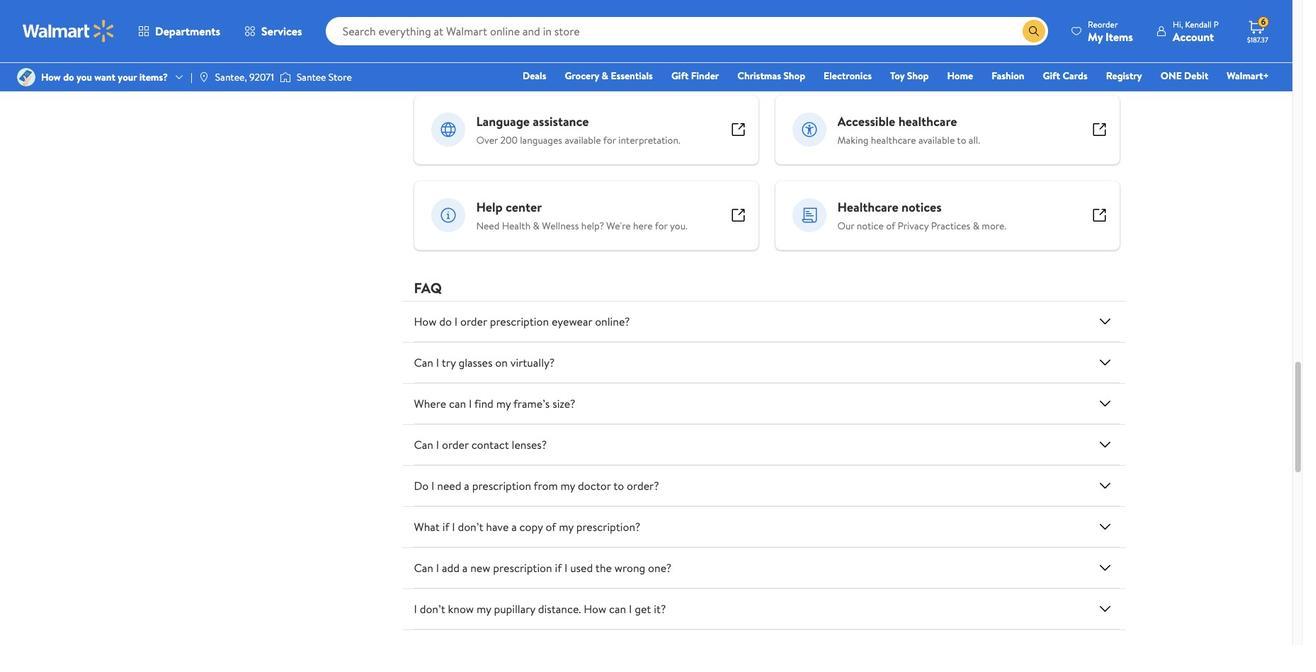 Task type: vqa. For each thing, say whether or not it's contained in the screenshot.


Task type: describe. For each thing, give the bounding box(es) containing it.
items
[[1106, 29, 1133, 44]]

i don't know my pupillary distance. how can i get it? image
[[1097, 600, 1114, 617]]

do
[[414, 478, 429, 493]]

help center need health & wellness help? we're here for you.
[[476, 198, 688, 233]]

need
[[437, 478, 461, 493]]

1 horizontal spatial don't
[[458, 519, 483, 535]]

0 vertical spatial if
[[442, 519, 449, 535]]

& inside help center need health & wellness help? we're here for you.
[[533, 219, 540, 233]]

one
[[1161, 69, 1182, 83]]

can i try glasses on virtually?
[[414, 355, 555, 370]]

toy shop
[[890, 69, 929, 83]]

frames
[[468, 13, 502, 29]]

accessible healthcare. making healthcare available to all. image
[[792, 113, 826, 147]]

santee store
[[297, 70, 352, 84]]

practices
[[931, 219, 971, 233]]

my right copy
[[559, 519, 574, 535]]

& right the grocery
[[602, 69, 608, 83]]

of inside healthcare notices our notice of privacy practices & more.
[[886, 219, 895, 233]]

frame's
[[513, 396, 550, 411]]

eyewear accessories
[[777, 13, 877, 29]]

gift for gift finder
[[671, 69, 689, 83]]

eyewear
[[552, 314, 592, 329]]

how for how do you want your items?
[[41, 70, 61, 84]]

items?
[[139, 70, 168, 84]]

eyewear accessories link
[[775, 0, 879, 30]]

debit
[[1184, 69, 1209, 83]]

can i add a new prescription if i used the wrong one?
[[414, 560, 672, 576]]

fashion
[[992, 69, 1025, 83]]

shop for fsa/hsa shop
[[1080, 13, 1104, 29]]

Walmart Site-Wide search field
[[326, 17, 1048, 45]]

fsa/hsa shop link
[[1016, 0, 1119, 30]]

privacy
[[898, 219, 929, 233]]

 image for santee store
[[280, 70, 291, 84]]

0 vertical spatial healthcare
[[899, 112, 957, 130]]

1 horizontal spatial can
[[609, 601, 626, 617]]

add
[[442, 560, 460, 576]]

notice
[[857, 219, 884, 233]]

from
[[534, 478, 558, 493]]

accessible
[[838, 112, 895, 130]]

want
[[94, 70, 115, 84]]

92071
[[249, 70, 274, 84]]

2 vertical spatial prescription
[[493, 560, 552, 576]]

my right from
[[561, 478, 575, 493]]

1 vertical spatial of
[[546, 519, 556, 535]]

electronics
[[824, 69, 872, 83]]

walmart+
[[1227, 69, 1269, 83]]

helpful links
[[414, 64, 492, 83]]

1 vertical spatial a
[[512, 519, 517, 535]]

prescription?
[[576, 519, 640, 535]]

santee,
[[215, 70, 247, 84]]

what
[[414, 519, 440, 535]]

can for can i order contact lenses?
[[414, 437, 433, 452]]

where
[[414, 396, 446, 411]]

eyewear
[[777, 13, 818, 29]]

 image for how do you want your items?
[[17, 68, 35, 86]]

services
[[261, 23, 302, 39]]

prescription for eyewear
[[490, 314, 549, 329]]

do for i
[[439, 314, 452, 329]]

finder
[[691, 69, 719, 83]]

accessible healthcare making healthcare available to all.
[[838, 112, 980, 147]]

do i need a prescription from my doctor to order? image
[[1097, 477, 1114, 494]]

get
[[635, 601, 651, 617]]

departments
[[155, 23, 220, 39]]

new
[[470, 560, 490, 576]]

santee
[[297, 70, 326, 84]]

we're
[[606, 219, 631, 233]]

copy
[[520, 519, 543, 535]]

faq
[[414, 278, 442, 297]]

wellness
[[542, 219, 579, 233]]

prescription for from
[[472, 478, 531, 493]]

i right do
[[431, 478, 434, 493]]

list containing glasses frames
[[405, 0, 1128, 47]]

eye care link
[[896, 0, 999, 30]]

1 vertical spatial healthcare
[[871, 133, 916, 147]]

order?
[[627, 478, 659, 493]]

what if i don't have a copy of my prescription?
[[414, 519, 640, 535]]

helpful
[[414, 64, 460, 83]]

registry link
[[1100, 68, 1149, 84]]

i left the add
[[436, 560, 439, 576]]

200
[[500, 133, 518, 147]]

i left know
[[414, 601, 417, 617]]

one debit link
[[1154, 68, 1215, 84]]

how for how do i order prescription eyewear online?
[[414, 314, 437, 329]]

1 vertical spatial order
[[442, 437, 469, 452]]

fsa/hsa
[[1031, 13, 1077, 29]]

making
[[838, 133, 869, 147]]

& inside healthcare notices our notice of privacy practices & more.
[[973, 219, 980, 233]]

for inside language assistance over 200 languages available for interpretation.
[[603, 133, 616, 147]]

computer
[[657, 13, 707, 29]]

language assistance over 200 languages available for interpretation.
[[476, 112, 680, 147]]

notices
[[902, 198, 942, 216]]

|
[[191, 70, 193, 84]]

1 horizontal spatial if
[[555, 560, 562, 576]]

help?
[[581, 219, 604, 233]]

Search search field
[[326, 17, 1048, 45]]

search icon image
[[1028, 25, 1040, 37]]

services button
[[232, 14, 314, 48]]

shop for toy shop
[[907, 69, 929, 83]]

christmas shop link
[[731, 68, 812, 84]]

6 $187.37
[[1247, 16, 1268, 45]]

christmas
[[738, 69, 781, 83]]

0 horizontal spatial can
[[449, 396, 466, 411]]



Task type: locate. For each thing, give the bounding box(es) containing it.
how right distance.
[[584, 601, 606, 617]]

0 vertical spatial order
[[460, 314, 487, 329]]

can left try
[[414, 355, 433, 370]]

hi, kendall p account
[[1173, 18, 1219, 44]]

2 gift from the left
[[1043, 69, 1060, 83]]

grocery
[[565, 69, 599, 83]]

christmas shop
[[738, 69, 805, 83]]

1 vertical spatial prescription
[[472, 478, 531, 493]]

can for can i add a new prescription if i used the wrong one?
[[414, 560, 433, 576]]

1 horizontal spatial  image
[[280, 70, 291, 84]]

eye care
[[926, 13, 968, 29]]

2 vertical spatial a
[[462, 560, 468, 576]]

prescription down what if i don't have a copy of my prescription?
[[493, 560, 552, 576]]

&
[[709, 13, 717, 29], [602, 69, 608, 83], [533, 219, 540, 233], [973, 219, 980, 233]]

one?
[[648, 560, 672, 576]]

shop inside list
[[1080, 13, 1104, 29]]

can i try glasses on virtually? image
[[1097, 354, 1114, 371]]

do down faq
[[439, 314, 452, 329]]

0 horizontal spatial glasses
[[459, 355, 493, 370]]

deals
[[523, 69, 546, 83]]

to left "all."
[[957, 133, 966, 147]]

2 can from the top
[[414, 437, 433, 452]]

1 vertical spatial can
[[414, 437, 433, 452]]

i left used
[[565, 560, 568, 576]]

0 horizontal spatial available
[[565, 133, 601, 147]]

prescription up virtually?
[[490, 314, 549, 329]]

1 vertical spatial for
[[655, 219, 668, 233]]

1 horizontal spatial how
[[414, 314, 437, 329]]

deals link
[[516, 68, 553, 84]]

healthcare notices our notice of privacy practices & more.
[[838, 198, 1006, 233]]

1 horizontal spatial glasses
[[689, 30, 724, 46]]

gift cards link
[[1037, 68, 1094, 84]]

language assistance. over 200 languages available for interpretation. image
[[431, 113, 465, 147]]

on
[[495, 355, 508, 370]]

language
[[476, 112, 530, 130]]

can left find
[[449, 396, 466, 411]]

a right the add
[[462, 560, 468, 576]]

your
[[118, 70, 137, 84]]

a right have
[[512, 519, 517, 535]]

cards
[[1063, 69, 1088, 83]]

pupillary
[[494, 601, 535, 617]]

1 vertical spatial how
[[414, 314, 437, 329]]

healthcare
[[838, 198, 899, 216]]

glasses frames link
[[414, 0, 517, 30]]

& left the more.
[[973, 219, 980, 233]]

glasses for reading
[[689, 30, 724, 46]]

glasses left on
[[459, 355, 493, 370]]

for inside help center need health & wellness help? we're here for you.
[[655, 219, 668, 233]]

size?
[[553, 396, 575, 411]]

of right copy
[[546, 519, 556, 535]]

 image
[[17, 68, 35, 86], [280, 70, 291, 84]]

can
[[449, 396, 466, 411], [609, 601, 626, 617]]

healthcare notices. our notice of privacy practices & more. image
[[792, 198, 826, 232]]

0 horizontal spatial don't
[[420, 601, 445, 617]]

gift left finder
[[671, 69, 689, 83]]

center
[[506, 198, 542, 216]]

 image
[[198, 72, 210, 83]]

can left get at the left of page
[[609, 601, 626, 617]]

all.
[[969, 133, 980, 147]]

available
[[565, 133, 601, 147], [919, 133, 955, 147]]

walmart+ link
[[1221, 68, 1276, 84]]

contact
[[471, 437, 509, 452]]

where can i find my frame's size? image
[[1097, 395, 1114, 412]]

0 horizontal spatial to
[[614, 478, 624, 493]]

a for prescription
[[464, 478, 469, 493]]

i don't know my pupillary distance. how can i get it?
[[414, 601, 666, 617]]

my right find
[[496, 396, 511, 411]]

i left get at the left of page
[[629, 601, 632, 617]]

& left reading
[[709, 13, 717, 29]]

& inside computer & reading glasses
[[709, 13, 717, 29]]

how
[[41, 70, 61, 84], [414, 314, 437, 329], [584, 601, 606, 617]]

how do i order prescription eyewear online? image
[[1097, 313, 1114, 330]]

grocery & essentials
[[565, 69, 653, 83]]

1 can from the top
[[414, 355, 433, 370]]

over
[[476, 133, 498, 147]]

healthcare down toy shop "link"
[[899, 112, 957, 130]]

2 horizontal spatial shop
[[1080, 13, 1104, 29]]

0 horizontal spatial if
[[442, 519, 449, 535]]

here
[[633, 219, 653, 233]]

can i order contact lenses?
[[414, 437, 547, 452]]

can for can i try glasses on virtually?
[[414, 355, 433, 370]]

do i need a prescription from my doctor to order?
[[414, 478, 659, 493]]

electronics link
[[817, 68, 878, 84]]

my
[[1088, 29, 1103, 44]]

0 vertical spatial to
[[957, 133, 966, 147]]

how down faq
[[414, 314, 437, 329]]

more.
[[982, 219, 1006, 233]]

i down the where
[[436, 437, 439, 452]]

computer & reading glasses
[[657, 13, 756, 46]]

1 vertical spatial glasses
[[459, 355, 493, 370]]

for left interpretation.
[[603, 133, 616, 147]]

what if i don't have a copy of my prescription? image
[[1097, 518, 1114, 535]]

assistance
[[533, 112, 589, 130]]

have
[[486, 519, 509, 535]]

don't left know
[[420, 601, 445, 617]]

glasses down computer
[[689, 30, 724, 46]]

prescription up have
[[472, 478, 531, 493]]

if
[[442, 519, 449, 535], [555, 560, 562, 576]]

don't left have
[[458, 519, 483, 535]]

how left you
[[41, 70, 61, 84]]

0 vertical spatial a
[[464, 478, 469, 493]]

3 can from the top
[[414, 560, 433, 576]]

help center. need health & wellness help? we're here for you. image
[[431, 198, 465, 232]]

0 horizontal spatial shop
[[784, 69, 805, 83]]

& right health
[[533, 219, 540, 233]]

1 vertical spatial do
[[439, 314, 452, 329]]

if right what
[[442, 519, 449, 535]]

distance.
[[538, 601, 581, 617]]

0 vertical spatial glasses
[[689, 30, 724, 46]]

help
[[476, 198, 503, 216]]

1 gift from the left
[[671, 69, 689, 83]]

i up try
[[455, 314, 458, 329]]

find
[[474, 396, 494, 411]]

eye
[[926, 13, 944, 29]]

can left the add
[[414, 560, 433, 576]]

can up do
[[414, 437, 433, 452]]

of
[[886, 219, 895, 233], [546, 519, 556, 535]]

gift finder link
[[665, 68, 725, 84]]

available inside accessible healthcare making healthcare available to all.
[[919, 133, 955, 147]]

1 available from the left
[[565, 133, 601, 147]]

used
[[570, 560, 593, 576]]

2 horizontal spatial how
[[584, 601, 606, 617]]

shop inside "link"
[[907, 69, 929, 83]]

toy
[[890, 69, 905, 83]]

1 vertical spatial to
[[614, 478, 624, 493]]

glasses
[[429, 13, 466, 29]]

can
[[414, 355, 433, 370], [414, 437, 433, 452], [414, 560, 433, 576]]

order left contact
[[442, 437, 469, 452]]

1 horizontal spatial for
[[655, 219, 668, 233]]

0 vertical spatial for
[[603, 133, 616, 147]]

wrong
[[615, 560, 645, 576]]

shop for christmas shop
[[784, 69, 805, 83]]

 image right 92071
[[280, 70, 291, 84]]

santee, 92071
[[215, 70, 274, 84]]

reorder
[[1088, 18, 1118, 30]]

one debit
[[1161, 69, 1209, 83]]

fashion link
[[985, 68, 1031, 84]]

0 vertical spatial how
[[41, 70, 61, 84]]

1 horizontal spatial of
[[886, 219, 895, 233]]

you.
[[670, 219, 688, 233]]

prescription
[[490, 314, 549, 329], [472, 478, 531, 493], [493, 560, 552, 576]]

a for new
[[462, 560, 468, 576]]

healthcare down accessible
[[871, 133, 916, 147]]

0 vertical spatial do
[[63, 70, 74, 84]]

available inside language assistance over 200 languages available for interpretation.
[[565, 133, 601, 147]]

1 horizontal spatial available
[[919, 133, 955, 147]]

lenses?
[[512, 437, 547, 452]]

a right need
[[464, 478, 469, 493]]

how do i order prescription eyewear online?
[[414, 314, 630, 329]]

0 horizontal spatial gift
[[671, 69, 689, 83]]

order up can i try glasses on virtually?
[[460, 314, 487, 329]]

departments button
[[126, 14, 232, 48]]

1 horizontal spatial do
[[439, 314, 452, 329]]

 image left you
[[17, 68, 35, 86]]

2 vertical spatial how
[[584, 601, 606, 617]]

glasses inside computer & reading glasses
[[689, 30, 724, 46]]

0 vertical spatial can
[[414, 355, 433, 370]]

0 vertical spatial of
[[886, 219, 895, 233]]

gift inside "link"
[[671, 69, 689, 83]]

$187.37
[[1247, 35, 1268, 45]]

0 vertical spatial don't
[[458, 519, 483, 535]]

i right what
[[452, 519, 455, 535]]

1 horizontal spatial gift
[[1043, 69, 1060, 83]]

glasses frames
[[429, 13, 502, 29]]

i left find
[[469, 396, 472, 411]]

it?
[[654, 601, 666, 617]]

glasses for try
[[459, 355, 493, 370]]

if left used
[[555, 560, 562, 576]]

1 horizontal spatial to
[[957, 133, 966, 147]]

to left order?
[[614, 478, 624, 493]]

0 horizontal spatial for
[[603, 133, 616, 147]]

reorder my items
[[1088, 18, 1133, 44]]

links
[[463, 64, 492, 83]]

for left you.
[[655, 219, 668, 233]]

i left try
[[436, 355, 439, 370]]

6
[[1261, 16, 1266, 28]]

0 horizontal spatial  image
[[17, 68, 35, 86]]

interpretation.
[[618, 133, 680, 147]]

fsa/hsa shop
[[1031, 13, 1104, 29]]

can i add a new prescription if i used the wrong one? image
[[1097, 559, 1114, 576]]

reading
[[720, 13, 756, 29]]

1 horizontal spatial shop
[[907, 69, 929, 83]]

1 vertical spatial if
[[555, 560, 562, 576]]

0 vertical spatial prescription
[[490, 314, 549, 329]]

do for you
[[63, 70, 74, 84]]

0 horizontal spatial how
[[41, 70, 61, 84]]

list
[[405, 0, 1128, 47]]

of right "notice"
[[886, 219, 895, 233]]

0 vertical spatial can
[[449, 396, 466, 411]]

grocery & essentials link
[[558, 68, 659, 84]]

2 vertical spatial can
[[414, 560, 433, 576]]

can i order contact lenses? image
[[1097, 436, 1114, 453]]

gift for gift cards
[[1043, 69, 1060, 83]]

don't
[[458, 519, 483, 535], [420, 601, 445, 617]]

care
[[947, 13, 968, 29]]

registry
[[1106, 69, 1142, 83]]

walmart image
[[23, 20, 115, 42]]

do left you
[[63, 70, 74, 84]]

shop inside 'link'
[[784, 69, 805, 83]]

home
[[947, 69, 973, 83]]

available down assistance
[[565, 133, 601, 147]]

1 vertical spatial don't
[[420, 601, 445, 617]]

to inside accessible healthcare making healthcare available to all.
[[957, 133, 966, 147]]

my right know
[[477, 601, 491, 617]]

0 horizontal spatial of
[[546, 519, 556, 535]]

2 available from the left
[[919, 133, 955, 147]]

available left "all."
[[919, 133, 955, 147]]

1 vertical spatial can
[[609, 601, 626, 617]]

gift left cards
[[1043, 69, 1060, 83]]

0 horizontal spatial do
[[63, 70, 74, 84]]



